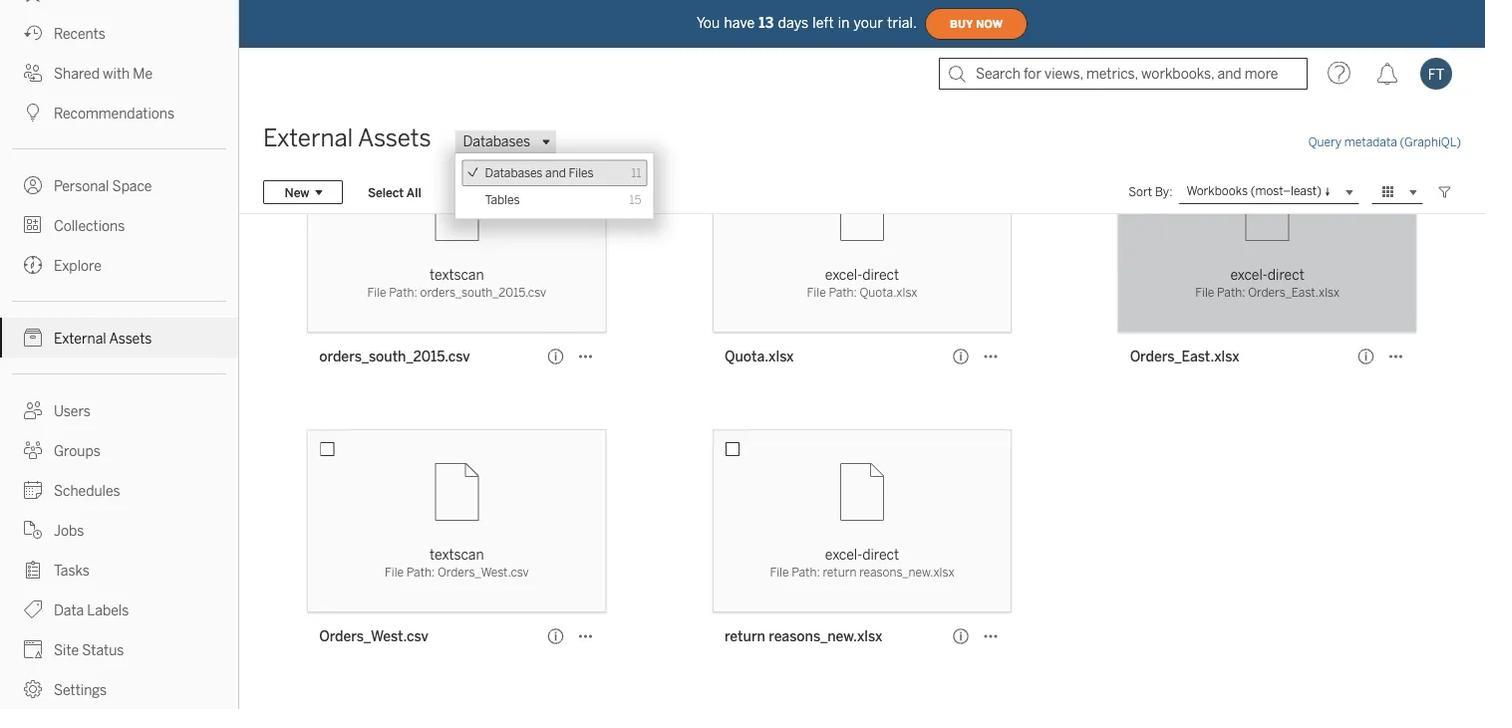 Task type: locate. For each thing, give the bounding box(es) containing it.
0 vertical spatial orders_west.csv
[[438, 566, 529, 580]]

0 vertical spatial reasons_new.xlsx
[[860, 566, 955, 580]]

now
[[976, 18, 1003, 30]]

2 textscan from the top
[[430, 547, 484, 563]]

sort by:
[[1129, 185, 1173, 199]]

databases for databases
[[463, 134, 531, 150]]

1 vertical spatial orders_east.xlsx
[[1130, 348, 1240, 365]]

reasons_new.xlsx inside excel-direct file path: return reasons_new.xlsx
[[860, 566, 955, 580]]

path:
[[389, 286, 418, 300], [829, 286, 857, 300], [1218, 286, 1246, 300], [407, 566, 435, 580], [792, 566, 820, 580]]

0 vertical spatial assets
[[358, 124, 431, 153]]

1 horizontal spatial orders_west.csv
[[438, 566, 529, 580]]

1 vertical spatial quota.xlsx
[[725, 348, 794, 365]]

1 vertical spatial textscan
[[430, 547, 484, 563]]

1 vertical spatial external
[[54, 331, 106, 347]]

textscan inside textscan file path: orders_west.csv
[[430, 547, 484, 563]]

1 horizontal spatial external
[[263, 124, 353, 153]]

direct for orders_east.xlsx
[[1268, 267, 1305, 283]]

databases up tables
[[485, 166, 543, 180]]

external down explore
[[54, 331, 106, 347]]

list box
[[456, 154, 654, 219]]

new button
[[263, 180, 343, 204]]

explore link
[[0, 245, 238, 285]]

schedules
[[54, 483, 120, 500]]

file inside excel-direct file path: return reasons_new.xlsx
[[770, 566, 789, 580]]

site status link
[[0, 630, 238, 670]]

path: for orders_east.xlsx
[[1218, 286, 1246, 300]]

me
[[133, 65, 153, 82]]

select
[[368, 185, 404, 200]]

0 horizontal spatial assets
[[109, 331, 152, 347]]

recents
[[54, 25, 105, 42]]

(graphiql)
[[1400, 135, 1462, 150]]

path: inside excel-direct file path: return reasons_new.xlsx
[[792, 566, 820, 580]]

excel- inside excel-direct file path: orders_east.xlsx
[[1231, 267, 1268, 283]]

(most–least)
[[1251, 184, 1322, 199]]

excel-direct file path: return reasons_new.xlsx
[[770, 547, 955, 580]]

0 horizontal spatial external assets
[[54, 331, 152, 347]]

return reasons_new.xlsx
[[725, 629, 883, 645]]

direct for return reasons_new.xlsx
[[863, 547, 900, 563]]

direct for quota.xlsx
[[863, 267, 900, 283]]

assets up users link
[[109, 331, 152, 347]]

1 vertical spatial assets
[[109, 331, 152, 347]]

excel- for orders_east.xlsx
[[1231, 267, 1268, 283]]

reasons_new.xlsx
[[860, 566, 955, 580], [769, 629, 883, 645]]

assets up select all button
[[358, 124, 431, 153]]

orders_west.csv inside textscan file path: orders_west.csv
[[438, 566, 529, 580]]

orders_south_2015.csv
[[420, 286, 547, 300], [319, 348, 470, 365]]

databases up the databases and files
[[463, 134, 531, 150]]

0 vertical spatial orders_east.xlsx
[[1249, 286, 1340, 300]]

1 vertical spatial databases
[[485, 166, 543, 180]]

orders_west.csv
[[438, 566, 529, 580], [319, 629, 429, 645]]

0 vertical spatial external assets
[[263, 124, 431, 153]]

11
[[631, 166, 642, 180]]

0 vertical spatial return
[[823, 566, 857, 580]]

0 vertical spatial external
[[263, 124, 353, 153]]

users link
[[0, 391, 238, 431]]

settings link
[[0, 670, 238, 710]]

excel-direct file path: orders_east.xlsx
[[1196, 267, 1340, 300]]

external assets up users link
[[54, 331, 152, 347]]

15
[[630, 192, 642, 207]]

recents link
[[0, 13, 238, 53]]

return inside excel-direct file path: return reasons_new.xlsx
[[823, 566, 857, 580]]

explore
[[54, 258, 102, 274]]

tasks
[[54, 563, 90, 579]]

workbooks
[[1187, 184, 1248, 199]]

file for return reasons_new.xlsx
[[770, 566, 789, 580]]

space
[[112, 178, 152, 194]]

data
[[54, 603, 84, 619]]

orders_east.xlsx
[[1249, 286, 1340, 300], [1130, 348, 1240, 365]]

textscan for orders_west.csv
[[430, 547, 484, 563]]

1 horizontal spatial external assets
[[263, 124, 431, 153]]

0 horizontal spatial orders_east.xlsx
[[1130, 348, 1240, 365]]

path: inside textscan file path: orders_west.csv
[[407, 566, 435, 580]]

databases
[[463, 134, 531, 150], [485, 166, 543, 180]]

assets
[[358, 124, 431, 153], [109, 331, 152, 347]]

shared
[[54, 65, 100, 82]]

direct inside excel-direct file path: quota.xlsx
[[863, 267, 900, 283]]

direct inside excel-direct file path: return reasons_new.xlsx
[[863, 547, 900, 563]]

databases inside popup button
[[463, 134, 531, 150]]

textscan for orders_south_2015.csv
[[430, 267, 484, 283]]

0 vertical spatial orders_south_2015.csv
[[420, 286, 547, 300]]

file inside the textscan file path: orders_south_2015.csv
[[367, 286, 386, 300]]

file for orders_east.xlsx
[[1196, 286, 1215, 300]]

labels
[[87, 603, 129, 619]]

orders_south_2015.csv down the textscan file path: orders_south_2015.csv at left
[[319, 348, 470, 365]]

1 horizontal spatial orders_east.xlsx
[[1249, 286, 1340, 300]]

excel- inside excel-direct file path: quota.xlsx
[[825, 267, 863, 283]]

0 horizontal spatial orders_west.csv
[[319, 629, 429, 645]]

direct inside excel-direct file path: orders_east.xlsx
[[1268, 267, 1305, 283]]

excel- inside excel-direct file path: return reasons_new.xlsx
[[825, 547, 863, 563]]

tasks link
[[0, 550, 238, 590]]

external up new popup button
[[263, 124, 353, 153]]

direct
[[863, 267, 900, 283], [1268, 267, 1305, 283], [863, 547, 900, 563]]

0 vertical spatial databases
[[463, 134, 531, 150]]

excel-
[[825, 267, 863, 283], [1231, 267, 1268, 283], [825, 547, 863, 563]]

1 horizontal spatial quota.xlsx
[[860, 286, 918, 300]]

1 vertical spatial orders_south_2015.csv
[[319, 348, 470, 365]]

external
[[263, 124, 353, 153], [54, 331, 106, 347]]

groups
[[54, 443, 100, 460]]

textscan inside the textscan file path: orders_south_2015.csv
[[430, 267, 484, 283]]

textscan
[[430, 267, 484, 283], [430, 547, 484, 563]]

buy now button
[[925, 8, 1028, 40]]

file inside excel-direct file path: orders_east.xlsx
[[1196, 286, 1215, 300]]

workbooks (most–least) button
[[1179, 180, 1360, 204]]

return
[[823, 566, 857, 580], [725, 629, 766, 645]]

1 vertical spatial external assets
[[54, 331, 152, 347]]

1 textscan from the top
[[430, 267, 484, 283]]

0 vertical spatial quota.xlsx
[[860, 286, 918, 300]]

external assets link
[[0, 318, 238, 358]]

textscan file path: orders_south_2015.csv
[[367, 267, 547, 300]]

path: inside excel-direct file path: quota.xlsx
[[829, 286, 857, 300]]

1 horizontal spatial return
[[823, 566, 857, 580]]

personal space
[[54, 178, 152, 194]]

quota.xlsx inside excel-direct file path: quota.xlsx
[[860, 286, 918, 300]]

users
[[54, 403, 91, 420]]

status
[[82, 643, 124, 659]]

file
[[367, 286, 386, 300], [807, 286, 826, 300], [1196, 286, 1215, 300], [385, 566, 404, 580], [770, 566, 789, 580]]

external assets
[[263, 124, 431, 153], [54, 331, 152, 347]]

0 vertical spatial textscan
[[430, 267, 484, 283]]

0 horizontal spatial return
[[725, 629, 766, 645]]

new
[[285, 185, 310, 200]]

collections link
[[0, 205, 238, 245]]

in
[[838, 15, 850, 31]]

you
[[697, 15, 720, 31]]

buy now
[[950, 18, 1003, 30]]

left
[[813, 15, 834, 31]]

orders_east.xlsx inside excel-direct file path: orders_east.xlsx
[[1249, 286, 1340, 300]]

orders_south_2015.csv down tables
[[420, 286, 547, 300]]

by:
[[1155, 185, 1173, 199]]

query metadata (graphiql) link
[[1309, 135, 1462, 150]]

with
[[103, 65, 130, 82]]

file inside excel-direct file path: quota.xlsx
[[807, 286, 826, 300]]

external assets up select
[[263, 124, 431, 153]]

data labels link
[[0, 590, 238, 630]]

path: inside excel-direct file path: orders_east.xlsx
[[1218, 286, 1246, 300]]

quota.xlsx
[[860, 286, 918, 300], [725, 348, 794, 365]]

file inside textscan file path: orders_west.csv
[[385, 566, 404, 580]]



Task type: describe. For each thing, give the bounding box(es) containing it.
1 horizontal spatial assets
[[358, 124, 431, 153]]

excel- for quota.xlsx
[[825, 267, 863, 283]]

1 vertical spatial return
[[725, 629, 766, 645]]

recommendations link
[[0, 93, 238, 133]]

your
[[854, 15, 884, 31]]

personal space link
[[0, 166, 238, 205]]

query metadata (graphiql)
[[1309, 135, 1462, 150]]

shared with me link
[[0, 53, 238, 93]]

13
[[759, 15, 774, 31]]

metadata
[[1345, 135, 1398, 150]]

path: inside the textscan file path: orders_south_2015.csv
[[389, 286, 418, 300]]

workbooks (most–least)
[[1187, 184, 1322, 199]]

select all
[[368, 185, 421, 200]]

and
[[546, 166, 566, 180]]

shared with me
[[54, 65, 153, 82]]

personal
[[54, 178, 109, 194]]

1 vertical spatial reasons_new.xlsx
[[769, 629, 883, 645]]

schedules link
[[0, 471, 238, 511]]

query
[[1309, 135, 1342, 150]]

recommendations
[[54, 105, 175, 122]]

excel-direct file path: quota.xlsx
[[807, 267, 918, 300]]

1 vertical spatial orders_west.csv
[[319, 629, 429, 645]]

you have 13 days left in your trial.
[[697, 15, 917, 31]]

databases for databases and files
[[485, 166, 543, 180]]

trial.
[[888, 15, 917, 31]]

0 horizontal spatial quota.xlsx
[[725, 348, 794, 365]]

list box containing databases and files
[[456, 154, 654, 219]]

jobs
[[54, 523, 84, 539]]

excel- for return reasons_new.xlsx
[[825, 547, 863, 563]]

site status
[[54, 643, 124, 659]]

collections
[[54, 218, 125, 234]]

groups link
[[0, 431, 238, 471]]

jobs link
[[0, 511, 238, 550]]

settings
[[54, 683, 107, 699]]

days
[[778, 15, 809, 31]]

sort
[[1129, 185, 1153, 199]]

databases button
[[455, 130, 556, 154]]

orders_south_2015.csv inside the textscan file path: orders_south_2015.csv
[[420, 286, 547, 300]]

path: for quota.xlsx
[[829, 286, 857, 300]]

Search for views, metrics, workbooks, and more text field
[[939, 58, 1308, 90]]

files
[[569, 166, 594, 180]]

tables
[[485, 192, 520, 207]]

have
[[724, 15, 755, 31]]

databases and files
[[485, 166, 594, 180]]

buy
[[950, 18, 973, 30]]

0 horizontal spatial external
[[54, 331, 106, 347]]

site
[[54, 643, 79, 659]]

textscan file path: orders_west.csv
[[385, 547, 529, 580]]

file for quota.xlsx
[[807, 286, 826, 300]]

select all button
[[355, 180, 434, 204]]

path: for return reasons_new.xlsx
[[792, 566, 820, 580]]

all
[[407, 185, 421, 200]]

grid view image
[[1380, 183, 1398, 201]]

data labels
[[54, 603, 129, 619]]



Task type: vqa. For each thing, say whether or not it's contained in the screenshot.
File corresponding to Quota.xlsx
yes



